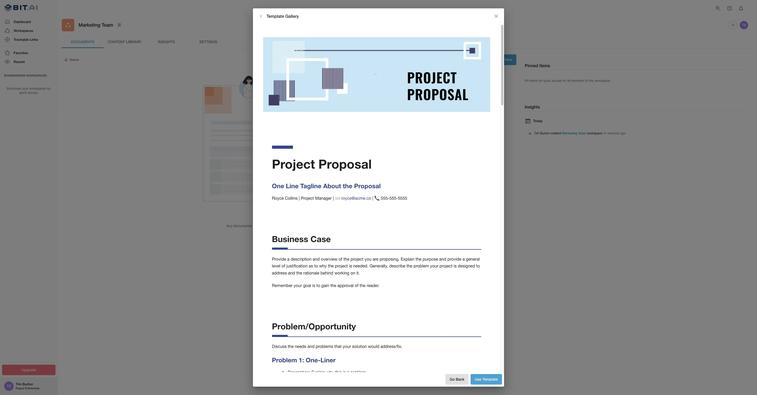 Task type: describe. For each thing, give the bounding box(es) containing it.
trackable
[[14, 37, 29, 42]]

royce
[[272, 196, 284, 201]]

created inside any documents or folders created in this workspace will be visible to you or to anyone added to this workspace.
[[269, 224, 282, 228]]

one line tagline about the proposal
[[272, 182, 381, 190]]

1:
[[299, 357, 304, 364]]

learn more link
[[276, 234, 304, 245]]

problem.
[[351, 370, 367, 375]]

content
[[108, 39, 125, 44]]

provide
[[272, 257, 286, 262]]

problem 1: one-liner
[[272, 357, 336, 364]]

discuss
[[272, 344, 287, 349]]

upgrade button
[[2, 365, 55, 375]]

you inside any documents or folders created in this workspace will be visible to you or to anyone added to this workspace.
[[339, 224, 345, 228]]

bookmarked workspaces
[[4, 74, 47, 77]]

seconds
[[608, 132, 620, 135]]

behind
[[321, 271, 333, 275]]

workspace inside any documents or folders created in this workspace will be visible to you or to anyone added to this workspace.
[[294, 224, 311, 228]]

the left needs
[[288, 344, 294, 349]]

tab list containing documents
[[62, 36, 749, 48]]

tim for enterprises
[[16, 382, 21, 386]]

and left provide
[[439, 257, 446, 262]]

0 vertical spatial team
[[102, 22, 113, 28]]

use
[[475, 377, 481, 382]]

1 vertical spatial project
[[301, 196, 314, 201]]

0 horizontal spatial project
[[335, 264, 348, 268]]

back
[[456, 377, 464, 382]]

will
[[313, 224, 318, 228]]

you inside "provide a description and overview of the project you are proposing. explain the purpose and provide a general level of justification as to why the project is needed. generally, describe the problem your project is designed to address and the rationale behind working on it."
[[365, 257, 372, 262]]

and down justification
[[288, 271, 295, 275]]

create new button
[[488, 54, 516, 65]]

address
[[272, 271, 287, 275]]

case
[[311, 234, 331, 244]]

1 horizontal spatial a
[[347, 370, 349, 375]]

trackable links button
[[0, 35, 58, 44]]

solution
[[352, 344, 367, 349]]

0 vertical spatial project
[[272, 156, 315, 171]]

2 555- from the left
[[389, 196, 398, 201]]

links
[[30, 37, 38, 42]]

template inside button
[[482, 377, 498, 382]]

of right members
[[585, 79, 588, 83]]

settings
[[199, 39, 217, 44]]

members
[[571, 79, 584, 83]]

access.
[[28, 91, 38, 95]]

the down "overview" at the bottom left of page
[[328, 264, 334, 268]]

2 | from the left
[[333, 196, 334, 201]]

create new
[[493, 57, 512, 62]]

burton for marketing
[[540, 132, 550, 135]]

justification
[[286, 264, 308, 268]]

insights inside 'link'
[[158, 39, 175, 44]]

0 horizontal spatial template
[[267, 14, 284, 19]]

the down justification
[[296, 271, 302, 275]]

provide
[[448, 257, 461, 262]]

home
[[70, 58, 79, 62]]

workspaces
[[29, 87, 46, 90]]

tim burton rogue enterprises
[[16, 382, 39, 390]]

explain inside "provide a description and overview of the project you are proposing. explain the purpose and provide a general level of justification as to why the project is needed. generally, describe the problem your project is designed to address and the rationale behind working on it."
[[401, 257, 414, 262]]

is up on
[[349, 264, 352, 268]]

remember your goal is to gain the approval of the reader.
[[272, 283, 379, 288]]

any documents or folders created in this workspace will be visible to you or to anyone added to this workspace.
[[226, 224, 354, 233]]

1 555- from the left
[[381, 196, 389, 201]]

more
[[291, 237, 300, 241]]

items
[[530, 79, 538, 83]]

workspaces button
[[0, 26, 58, 35]]

problem
[[414, 264, 429, 268]]

marketing team
[[78, 22, 113, 28]]

be
[[319, 224, 323, 228]]

documents
[[234, 224, 252, 228]]

1 vertical spatial why
[[326, 370, 334, 375]]

business case
[[272, 234, 331, 244]]

access
[[552, 79, 562, 83]]

rationale
[[303, 271, 319, 275]]

royce@acme.co
[[341, 196, 371, 201]]

0 horizontal spatial a
[[287, 257, 290, 262]]

manager
[[315, 196, 332, 201]]

dashboard button
[[0, 17, 58, 26]]

anyone
[[263, 229, 275, 233]]

this right members
[[589, 79, 594, 83]]

collins
[[285, 196, 298, 201]]

for inside bookmark your workspaces for quick access.
[[47, 87, 51, 90]]

0 vertical spatial workspace.
[[595, 79, 611, 83]]

goal
[[303, 283, 311, 288]]

gallery
[[285, 14, 299, 19]]

one-
[[306, 357, 321, 364]]

content library
[[108, 39, 141, 44]]

royce@acme.co link
[[341, 196, 371, 201]]

favorites
[[14, 51, 28, 55]]

pinned items
[[525, 63, 550, 68]]

problem
[[272, 357, 297, 364]]

gain
[[321, 283, 329, 288]]

is down provide
[[454, 264, 457, 268]]

added
[[276, 229, 286, 233]]

go
[[450, 377, 455, 382]]

address/fix.
[[381, 344, 402, 349]]

1 | from the left
[[299, 196, 300, 201]]

this right in
[[287, 224, 293, 228]]

on
[[351, 271, 355, 275]]

ago
[[620, 132, 626, 135]]

home link
[[64, 57, 79, 62]]

1 vertical spatial proposal
[[354, 182, 381, 190]]

library
[[126, 39, 141, 44]]

your right that
[[343, 344, 351, 349]]

5555
[[398, 196, 407, 201]]

today
[[533, 119, 543, 123]]

folders
[[257, 224, 268, 228]]

project proposal dialog
[[253, 8, 504, 395]]



Task type: vqa. For each thing, say whether or not it's contained in the screenshot.
the topmost workspace.
yes



Task type: locate. For each thing, give the bounding box(es) containing it.
this inside project proposal dialog
[[335, 370, 342, 375]]

it.
[[356, 271, 360, 275]]

you right the visible
[[339, 224, 345, 228]]

1 horizontal spatial burton
[[540, 132, 550, 135]]

team
[[102, 22, 113, 28], [578, 131, 586, 135]]

1 horizontal spatial tim
[[534, 132, 539, 135]]

explain down one-
[[312, 370, 325, 375]]

1 horizontal spatial you
[[365, 257, 372, 262]]

0 vertical spatial why
[[319, 264, 327, 268]]

favorites button
[[0, 48, 58, 57]]

1 horizontal spatial team
[[578, 131, 586, 135]]

1 vertical spatial team
[[578, 131, 586, 135]]

is right goal
[[312, 283, 315, 288]]

level
[[272, 264, 280, 268]]

of right "overview" at the bottom left of page
[[339, 257, 342, 262]]

workspace inside tim burton created marketing team workspace 41 seconds ago
[[587, 132, 602, 135]]

burton inside the tim burton rogue enterprises
[[22, 382, 33, 386]]

go back button
[[446, 374, 469, 385]]

for right workspaces
[[47, 87, 51, 90]]

project down provide
[[440, 264, 453, 268]]

workspace. inside any documents or folders created in this workspace will be visible to you or to anyone added to this workspace.
[[298, 229, 317, 233]]

template gallery
[[267, 14, 299, 19]]

bookmark your workspaces for quick access.
[[7, 87, 51, 95]]

1 horizontal spatial marketing
[[562, 131, 577, 135]]

tim burton created marketing team workspace 41 seconds ago
[[534, 131, 626, 135]]

0 vertical spatial you
[[339, 224, 345, 228]]

1 horizontal spatial workspace.
[[595, 79, 611, 83]]

bookmark image
[[116, 22, 122, 28]]

workspace
[[587, 132, 602, 135], [294, 224, 311, 228]]

content library link
[[104, 36, 145, 48]]

your down purpose
[[430, 264, 438, 268]]

2 horizontal spatial for
[[563, 79, 566, 83]]

why up behind
[[319, 264, 327, 268]]

project
[[351, 257, 364, 262], [335, 264, 348, 268], [440, 264, 453, 268]]

your up access.
[[22, 87, 28, 90]]

team left 41
[[578, 131, 586, 135]]

template right use on the bottom of the page
[[482, 377, 498, 382]]

1 vertical spatial quick
[[19, 91, 27, 95]]

one
[[272, 182, 284, 190]]

workspace. down will
[[298, 229, 317, 233]]

1 vertical spatial workspace
[[294, 224, 311, 228]]

reader.
[[367, 283, 379, 288]]

proposal up about
[[318, 156, 372, 171]]

0 horizontal spatial workspace.
[[298, 229, 317, 233]]

to
[[335, 224, 338, 228], [351, 224, 354, 228], [287, 229, 291, 233], [314, 264, 318, 268], [476, 264, 480, 268], [316, 283, 320, 288]]

| right collins at the left of page
[[299, 196, 300, 201]]

bookmarked
[[4, 74, 26, 77]]

the right gain on the bottom left of the page
[[330, 283, 336, 288]]

tagline
[[300, 182, 321, 190]]

0 horizontal spatial insights
[[158, 39, 175, 44]]

0 horizontal spatial explain
[[312, 370, 325, 375]]

designed
[[458, 264, 475, 268]]

this down liner in the left bottom of the page
[[335, 370, 342, 375]]

a left problem.
[[347, 370, 349, 375]]

0 horizontal spatial created
[[269, 224, 282, 228]]

tb inside tb button
[[742, 23, 746, 27]]

of
[[585, 79, 588, 83], [339, 257, 342, 262], [282, 264, 285, 268], [355, 283, 359, 288]]

0 vertical spatial tim
[[534, 132, 539, 135]]

burton down the today
[[540, 132, 550, 135]]

1 horizontal spatial created
[[551, 132, 561, 135]]

remember
[[272, 283, 293, 288]]

1 horizontal spatial explain
[[401, 257, 414, 262]]

use template button
[[471, 374, 502, 385]]

0 horizontal spatial quick
[[19, 91, 27, 95]]

as
[[309, 264, 313, 268]]

1 horizontal spatial project
[[351, 257, 364, 262]]

general
[[466, 257, 480, 262]]

| left ✉️
[[333, 196, 334, 201]]

purpose
[[423, 257, 438, 262]]

you left "are" on the bottom of page
[[365, 257, 372, 262]]

0 vertical spatial burton
[[540, 132, 550, 135]]

0 horizontal spatial tb
[[7, 384, 11, 389]]

the left reader.
[[360, 283, 366, 288]]

| left 📞
[[372, 196, 373, 201]]

✉️
[[335, 196, 340, 201]]

project up working
[[335, 264, 348, 268]]

tb
[[742, 23, 746, 27], [7, 384, 11, 389]]

1 horizontal spatial |
[[333, 196, 334, 201]]

1 vertical spatial explain
[[312, 370, 325, 375]]

0 horizontal spatial burton
[[22, 382, 33, 386]]

team left bookmark image
[[102, 22, 113, 28]]

3 | from the left
[[372, 196, 373, 201]]

bookmark
[[7, 87, 21, 90]]

workspace left will
[[294, 224, 311, 228]]

burton for enterprises
[[22, 382, 33, 386]]

0 vertical spatial tb
[[742, 23, 746, 27]]

describe
[[389, 264, 405, 268]]

1 vertical spatial burton
[[22, 382, 33, 386]]

trackable links
[[14, 37, 38, 42]]

a up designed
[[463, 257, 465, 262]]

2 horizontal spatial project
[[440, 264, 453, 268]]

tim inside the tim burton rogue enterprises
[[16, 382, 21, 386]]

this
[[589, 79, 594, 83], [287, 224, 293, 228], [292, 229, 297, 233], [335, 370, 342, 375]]

1 horizontal spatial workspace
[[587, 132, 602, 135]]

1 horizontal spatial template
[[482, 377, 498, 382]]

2 or from the left
[[346, 224, 350, 228]]

quick left access
[[543, 79, 551, 83]]

recent button
[[0, 57, 58, 66]]

working
[[335, 271, 349, 275]]

burton inside tim burton created marketing team workspace 41 seconds ago
[[540, 132, 550, 135]]

project proposal
[[272, 156, 372, 171]]

overview
[[321, 257, 338, 262]]

new
[[505, 57, 512, 62]]

of right approval
[[355, 283, 359, 288]]

project up 'line'
[[272, 156, 315, 171]]

workspace. right members
[[595, 79, 611, 83]]

1 vertical spatial created
[[269, 224, 282, 228]]

problem/opportunity
[[272, 321, 356, 331]]

quick inside bookmark your workspaces for quick access.
[[19, 91, 27, 95]]

0 vertical spatial explain
[[401, 257, 414, 262]]

approval
[[337, 283, 354, 288]]

workspace left 41
[[587, 132, 602, 135]]

2 horizontal spatial |
[[372, 196, 373, 201]]

0 horizontal spatial team
[[102, 22, 113, 28]]

0 vertical spatial quick
[[543, 79, 551, 83]]

the up royce collins | project manager | ✉️ royce@acme.co | 📞 555-555-5555
[[343, 182, 352, 190]]

a right provide
[[287, 257, 290, 262]]

are
[[373, 257, 378, 262]]

your inside bookmark your workspaces for quick access.
[[22, 87, 28, 90]]

2 horizontal spatial a
[[463, 257, 465, 262]]

provide a description and overview of the project you are proposing. explain the purpose and provide a general level of justification as to why the project is needed. generally, describe the problem your project is designed to address and the rationale behind working on it.
[[272, 257, 481, 275]]

or
[[253, 224, 256, 228], [346, 224, 350, 228]]

1 horizontal spatial for
[[539, 79, 542, 83]]

created
[[551, 132, 561, 135], [269, 224, 282, 228]]

and right needs
[[307, 344, 315, 349]]

0 horizontal spatial |
[[299, 196, 300, 201]]

1 vertical spatial marketing
[[562, 131, 577, 135]]

41
[[603, 132, 607, 135]]

this up more
[[292, 229, 297, 233]]

tim inside tim burton created marketing team workspace 41 seconds ago
[[534, 132, 539, 135]]

0 horizontal spatial tim
[[16, 382, 21, 386]]

1 vertical spatial tim
[[16, 382, 21, 386]]

royce collins | project manager | ✉️ royce@acme.co | 📞 555-555-5555
[[272, 196, 407, 201]]

project up needed. at the bottom
[[351, 257, 364, 262]]

create
[[493, 57, 504, 62]]

0 vertical spatial insights
[[158, 39, 175, 44]]

for right items
[[539, 79, 542, 83]]

1 horizontal spatial tb
[[742, 23, 746, 27]]

tab list
[[62, 36, 749, 48]]

your left goal
[[294, 283, 302, 288]]

tim up rogue on the bottom
[[16, 382, 21, 386]]

created left marketing team link
[[551, 132, 561, 135]]

tim down the today
[[534, 132, 539, 135]]

1 or from the left
[[253, 224, 256, 228]]

business
[[272, 234, 308, 244]]

why down liner in the left bottom of the page
[[326, 370, 334, 375]]

why inside "provide a description and overview of the project you are proposing. explain the purpose and provide a general level of justification as to why the project is needed. generally, describe the problem your project is designed to address and the rationale behind working on it."
[[319, 264, 327, 268]]

for left all at the top of the page
[[563, 79, 566, 83]]

0 vertical spatial proposal
[[318, 156, 372, 171]]

description: explain why this is a problem.
[[288, 370, 367, 375]]

would
[[368, 344, 379, 349]]

the left "problem"
[[407, 264, 412, 268]]

1 vertical spatial workspace.
[[298, 229, 317, 233]]

needed.
[[353, 264, 368, 268]]

0 horizontal spatial workspace
[[294, 224, 311, 228]]

1 horizontal spatial or
[[346, 224, 350, 228]]

created inside tim burton created marketing team workspace 41 seconds ago
[[551, 132, 561, 135]]

burton up enterprises
[[22, 382, 33, 386]]

quick down bookmark
[[19, 91, 27, 95]]

the up working
[[344, 257, 349, 262]]

project down tagline
[[301, 196, 314, 201]]

0 horizontal spatial or
[[253, 224, 256, 228]]

and
[[313, 257, 320, 262], [439, 257, 446, 262], [288, 271, 295, 275], [307, 344, 315, 349]]

that
[[334, 344, 342, 349]]

rogue
[[16, 387, 24, 390]]

explain up describe
[[401, 257, 414, 262]]

and up as
[[313, 257, 320, 262]]

problems
[[316, 344, 333, 349]]

in
[[283, 224, 286, 228]]

about
[[323, 182, 341, 190]]

of right level
[[282, 264, 285, 268]]

go back
[[450, 377, 464, 382]]

1 horizontal spatial insights
[[525, 104, 540, 109]]

created up added in the bottom left of the page
[[269, 224, 282, 228]]

needs
[[295, 344, 306, 349]]

explain
[[401, 257, 414, 262], [312, 370, 325, 375]]

your inside "provide a description and overview of the project you are proposing. explain the purpose and provide a general level of justification as to why the project is needed. generally, describe the problem your project is designed to address and the rationale behind working on it."
[[430, 264, 438, 268]]

0 horizontal spatial marketing
[[78, 22, 100, 28]]

proposal up 📞
[[354, 182, 381, 190]]

the up "problem"
[[416, 257, 422, 262]]

0 horizontal spatial for
[[47, 87, 51, 90]]

template left gallery
[[267, 14, 284, 19]]

0 vertical spatial created
[[551, 132, 561, 135]]

1 horizontal spatial quick
[[543, 79, 551, 83]]

1 vertical spatial you
[[365, 257, 372, 262]]

tim for marketing
[[534, 132, 539, 135]]

0 vertical spatial workspace
[[587, 132, 602, 135]]

description
[[291, 257, 312, 262]]

quick
[[543, 79, 551, 83], [19, 91, 27, 95]]

a
[[287, 257, 290, 262], [463, 257, 465, 262], [347, 370, 349, 375]]

visible
[[324, 224, 334, 228]]

learn more
[[280, 237, 300, 241]]

1 vertical spatial tb
[[7, 384, 11, 389]]

0 vertical spatial template
[[267, 14, 284, 19]]

1 vertical spatial insights
[[525, 104, 540, 109]]

use template
[[475, 377, 498, 382]]

or right the visible
[[346, 224, 350, 228]]

is left problem.
[[343, 370, 346, 375]]

all
[[567, 79, 570, 83]]

0 vertical spatial marketing
[[78, 22, 100, 28]]

for
[[539, 79, 542, 83], [563, 79, 566, 83], [47, 87, 51, 90]]

dashboard
[[14, 20, 31, 24]]

documents link
[[62, 36, 104, 48]]

0 horizontal spatial you
[[339, 224, 345, 228]]

1 vertical spatial template
[[482, 377, 498, 382]]

documents
[[71, 39, 94, 44]]

or left "folders" in the bottom of the page
[[253, 224, 256, 228]]



